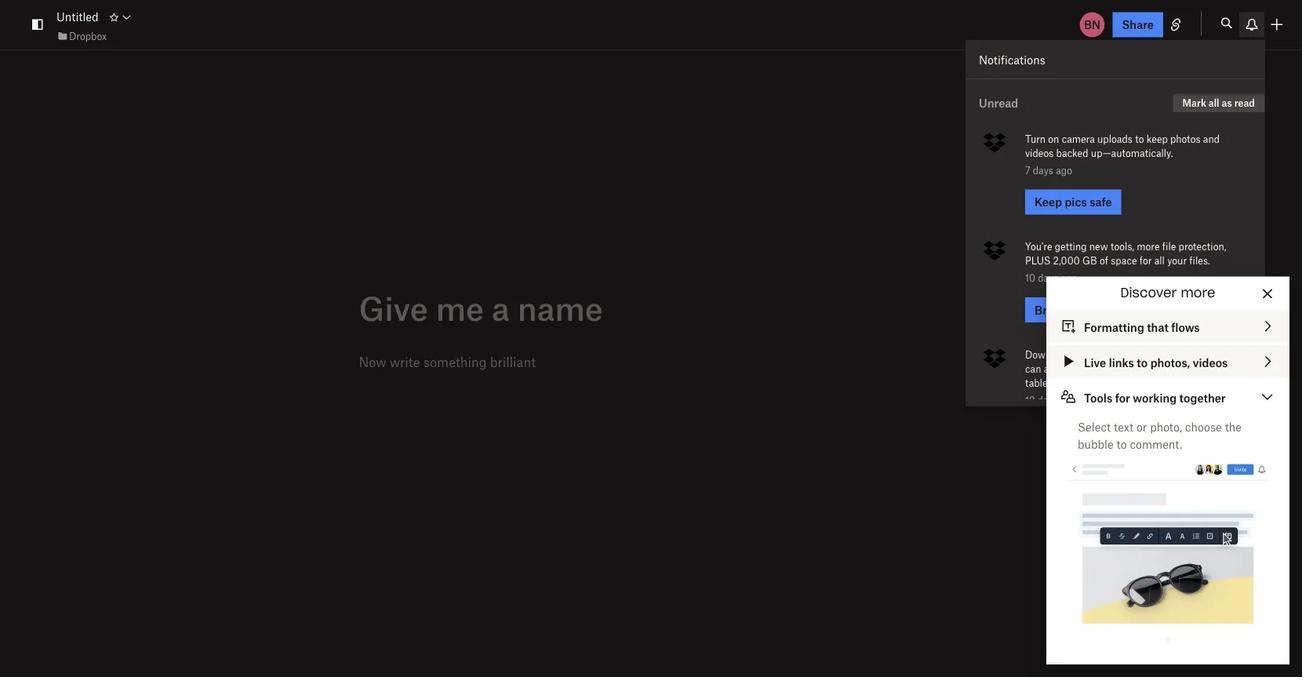 Task type: vqa. For each thing, say whether or not it's contained in the screenshot.
Signatures list item
no



Task type: locate. For each thing, give the bounding box(es) containing it.
more
[[1137, 241, 1160, 252], [1182, 287, 1216, 300]]

1 vertical spatial ago
[[1062, 272, 1078, 284]]

formatting that flows button
[[1047, 310, 1290, 342]]

phone
[[1191, 363, 1219, 374]]

for right space
[[1140, 255, 1153, 266]]

keep
[[1147, 133, 1168, 144]]

ago inside you're getting new tools, more file protection, plus 2,000 gb of space for all your files. 10 days ago
[[1062, 272, 1078, 284]]

0 vertical spatial or
[[1221, 363, 1230, 374]]

days inside download the dropbox mobile app now so you can access important files from your phone or tablet. 12 days ago
[[1038, 394, 1058, 406]]

discover
[[1121, 287, 1178, 300]]

that
[[1148, 321, 1169, 334]]

0 horizontal spatial all
[[1155, 255, 1165, 266]]

file
[[1163, 241, 1177, 252]]

your down file
[[1168, 255, 1188, 266]]

share
[[1123, 18, 1155, 31]]

1 vertical spatial or
[[1137, 420, 1148, 434]]

all down file
[[1155, 255, 1165, 266]]

2 vertical spatial dropbox
[[1090, 348, 1128, 360]]

select text or photo, choose the bubble to comment.
[[1078, 420, 1242, 451]]

dropbox down "untitled"
[[69, 30, 107, 42]]

your
[[1168, 255, 1188, 266], [1169, 363, 1189, 374]]

1 vertical spatial all
[[1155, 255, 1165, 266]]

the
[[1074, 348, 1088, 360], [1226, 420, 1242, 434]]

ago down backed
[[1057, 164, 1073, 176]]

keep pics safe
[[1035, 195, 1113, 209]]

0 vertical spatial days
[[1034, 164, 1054, 176]]

files.
[[1190, 255, 1211, 266]]

1 vertical spatial videos
[[1194, 356, 1229, 370]]

1 horizontal spatial or
[[1221, 363, 1230, 374]]

ago
[[1057, 164, 1073, 176], [1062, 272, 1078, 284], [1061, 394, 1077, 406]]

to inside turn on camera uploads to keep photos and videos backed up—automatically. 7 days ago
[[1136, 133, 1145, 144]]

days right 12
[[1038, 394, 1058, 406]]

mobile
[[1131, 348, 1161, 360]]

days
[[1034, 164, 1054, 176], [1039, 272, 1059, 284], [1038, 394, 1058, 406]]

read
[[1235, 97, 1256, 109]]

dropbox
[[69, 30, 107, 42], [1078, 303, 1124, 317], [1090, 348, 1128, 360]]

videos down the turn
[[1026, 147, 1054, 159]]

0 vertical spatial to
[[1136, 133, 1145, 144]]

you're getting new tools, more file protection, plus 2,000 gb of space for all your files. 10 days ago
[[1026, 241, 1227, 284]]

or right 'text'
[[1137, 420, 1148, 434]]

heading
[[359, 289, 944, 327]]

menu containing notifications
[[967, 41, 1265, 566]]

0 vertical spatial dropbox
[[69, 30, 107, 42]]

the inside download the dropbox mobile app now so you can access important files from your phone or tablet. 12 days ago
[[1074, 348, 1088, 360]]

your inside download the dropbox mobile app now so you can access important files from your phone or tablet. 12 days ago
[[1169, 363, 1189, 374]]

live links to photos, videos link
[[1047, 346, 1290, 377]]

dropbox up formatting
[[1078, 303, 1124, 317]]

1 vertical spatial more
[[1182, 287, 1216, 300]]

you're getting new tools, more file protection, plus 2,000 gb of space for all your files. button
[[1026, 239, 1238, 268]]

0 vertical spatial for
[[1140, 255, 1153, 266]]

turn on camera uploads to keep photos and videos backed up—automatically. button
[[1026, 131, 1238, 160]]

2 vertical spatial days
[[1038, 394, 1058, 406]]

your down app
[[1169, 363, 1189, 374]]

unread
[[980, 96, 1019, 109]]

0 horizontal spatial or
[[1137, 420, 1148, 434]]

important
[[1077, 363, 1122, 374]]

10
[[1026, 272, 1036, 284]]

ago down 2,000 at top
[[1062, 272, 1078, 284]]

1 horizontal spatial for
[[1140, 255, 1153, 266]]

0 vertical spatial your
[[1168, 255, 1188, 266]]

1 vertical spatial to
[[1138, 356, 1148, 370]]

tools
[[1085, 391, 1113, 405]]

videos inside popup button
[[1194, 356, 1229, 370]]

0 horizontal spatial for
[[1116, 391, 1131, 405]]

formatting that flows
[[1085, 321, 1201, 334]]

the right the choose
[[1226, 420, 1242, 434]]

protection,
[[1179, 241, 1227, 252]]

to
[[1136, 133, 1145, 144], [1138, 356, 1148, 370], [1117, 438, 1128, 451]]

download the dropbox mobile app now so you can access important files from your phone or tablet. 12 days ago
[[1026, 348, 1233, 406]]

tablet.
[[1026, 377, 1054, 389]]

mark all as read
[[1183, 97, 1256, 109]]

menu
[[967, 41, 1265, 566]]

choose
[[1186, 420, 1223, 434]]

0 vertical spatial the
[[1074, 348, 1088, 360]]

for
[[1140, 255, 1153, 266], [1116, 391, 1131, 405]]

1 horizontal spatial videos
[[1194, 356, 1229, 370]]

links
[[1110, 356, 1135, 370]]

2 vertical spatial to
[[1117, 438, 1128, 451]]

more down files.
[[1182, 287, 1216, 300]]

the up important
[[1074, 348, 1088, 360]]

new
[[1090, 241, 1109, 252]]

camera
[[1062, 133, 1096, 144]]

all inside button
[[1209, 97, 1220, 109]]

notifications
[[980, 53, 1046, 66]]

backed
[[1057, 147, 1089, 159]]

0 vertical spatial videos
[[1026, 147, 1054, 159]]

1 vertical spatial days
[[1039, 272, 1059, 284]]

0 vertical spatial more
[[1137, 241, 1160, 252]]

1 vertical spatial the
[[1226, 420, 1242, 434]]

dropbox inside download the dropbox mobile app now so you can access important files from your phone or tablet. 12 days ago
[[1090, 348, 1128, 360]]

dropbox up important
[[1090, 348, 1128, 360]]

or down the you
[[1221, 363, 1230, 374]]

0 horizontal spatial videos
[[1026, 147, 1054, 159]]

1 horizontal spatial the
[[1226, 420, 1242, 434]]

more left file
[[1137, 241, 1160, 252]]

0 horizontal spatial more
[[1137, 241, 1160, 252]]

videos
[[1026, 147, 1054, 159], [1194, 356, 1229, 370]]

1 vertical spatial your
[[1169, 363, 1189, 374]]

all
[[1209, 97, 1220, 109], [1155, 255, 1165, 266]]

days right 7
[[1034, 164, 1054, 176]]

dropbox link
[[57, 28, 107, 44]]

12
[[1026, 394, 1035, 406]]

photo,
[[1151, 420, 1183, 434]]

1 horizontal spatial all
[[1209, 97, 1220, 109]]

tools for working together button
[[1047, 381, 1290, 412]]

all left as in the top right of the page
[[1209, 97, 1220, 109]]

mark all as read button
[[1174, 93, 1265, 112]]

or
[[1221, 363, 1230, 374], [1137, 420, 1148, 434]]

to inside select text or photo, choose the bubble to comment.
[[1117, 438, 1128, 451]]

share button
[[1113, 12, 1164, 37]]

days right 10
[[1039, 272, 1059, 284]]

2,000
[[1054, 255, 1081, 266]]

to inside live links to photos, videos popup button
[[1138, 356, 1148, 370]]

for right "tools"
[[1116, 391, 1131, 405]]

videos up together
[[1194, 356, 1229, 370]]

dropbox inside button
[[1078, 303, 1124, 317]]

1 vertical spatial for
[[1116, 391, 1131, 405]]

0 vertical spatial all
[[1209, 97, 1220, 109]]

1 vertical spatial dropbox
[[1078, 303, 1124, 317]]

ago left "tools"
[[1061, 394, 1077, 406]]

the inside select text or photo, choose the bubble to comment.
[[1226, 420, 1242, 434]]

0 vertical spatial ago
[[1057, 164, 1073, 176]]

or inside select text or photo, choose the bubble to comment.
[[1137, 420, 1148, 434]]

you
[[1217, 348, 1233, 360]]

days inside you're getting new tools, more file protection, plus 2,000 gb of space for all your files. 10 days ago
[[1039, 272, 1059, 284]]

dropbox inside 'link'
[[69, 30, 107, 42]]

gb
[[1083, 255, 1098, 266]]

0 horizontal spatial the
[[1074, 348, 1088, 360]]

2 vertical spatial ago
[[1061, 394, 1077, 406]]



Task type: describe. For each thing, give the bounding box(es) containing it.
7
[[1026, 164, 1031, 176]]

bn
[[1085, 18, 1101, 31]]

discover more
[[1121, 287, 1216, 300]]

uploads
[[1098, 133, 1133, 144]]

bubble
[[1078, 438, 1114, 451]]

1 horizontal spatial more
[[1182, 287, 1216, 300]]

days inside turn on camera uploads to keep photos and videos backed up—automatically. 7 days ago
[[1034, 164, 1054, 176]]

your inside you're getting new tools, more file protection, plus 2,000 gb of space for all your files. 10 days ago
[[1168, 255, 1188, 266]]

together
[[1180, 391, 1226, 405]]

live links to photos, videos button
[[1047, 346, 1290, 377]]

browse dropbox plus button
[[1026, 297, 1159, 323]]

keep
[[1035, 195, 1063, 209]]

live
[[1085, 356, 1107, 370]]

browse
[[1035, 303, 1076, 317]]

ago inside turn on camera uploads to keep photos and videos backed up—automatically. 7 days ago
[[1057, 164, 1073, 176]]

space
[[1112, 255, 1138, 266]]

can
[[1026, 363, 1042, 374]]

you're
[[1026, 241, 1053, 252]]

for inside you're getting new tools, more file protection, plus 2,000 gb of space for all your files. 10 days ago
[[1140, 255, 1153, 266]]

all inside you're getting new tools, more file protection, plus 2,000 gb of space for all your files. 10 days ago
[[1155, 255, 1165, 266]]

up—automatically.
[[1092, 147, 1174, 159]]

turn
[[1026, 133, 1046, 144]]

download
[[1026, 348, 1071, 360]]

browse dropbox plus
[[1035, 303, 1150, 317]]

turn on camera uploads to keep photos and videos backed up—automatically. 7 days ago
[[1026, 133, 1221, 176]]

more inside you're getting new tools, more file protection, plus 2,000 gb of space for all your files. 10 days ago
[[1137, 241, 1160, 252]]

as
[[1222, 97, 1233, 109]]

getting
[[1055, 241, 1087, 252]]

from
[[1145, 363, 1166, 374]]

or inside download the dropbox mobile app now so you can access important files from your phone or tablet. 12 days ago
[[1221, 363, 1230, 374]]

formatting that flows link
[[1047, 310, 1290, 342]]

pics
[[1065, 195, 1088, 209]]

for inside tools for working together popup button
[[1116, 391, 1131, 405]]

safe
[[1090, 195, 1113, 209]]

and
[[1204, 133, 1221, 144]]

select
[[1078, 420, 1111, 434]]

bn button
[[1079, 11, 1107, 39]]

of
[[1100, 255, 1109, 266]]

tools for working together
[[1085, 391, 1226, 405]]

files
[[1124, 363, 1143, 374]]

so
[[1204, 348, 1214, 360]]

plus
[[1127, 303, 1150, 317]]

live links to photos, videos
[[1085, 356, 1229, 370]]

mark
[[1183, 97, 1207, 109]]

formatting
[[1085, 321, 1145, 334]]

download the dropbox mobile app now so you can access important files from your phone or tablet. button
[[1026, 347, 1238, 390]]

ago inside download the dropbox mobile app now so you can access important files from your phone or tablet. 12 days ago
[[1061, 394, 1077, 406]]

text
[[1114, 420, 1134, 434]]

keep pics safe button
[[1026, 190, 1122, 215]]

access
[[1044, 363, 1075, 374]]

tools,
[[1111, 241, 1135, 252]]

tools for working together link
[[1047, 381, 1290, 412]]

photos,
[[1151, 356, 1191, 370]]

plus
[[1026, 255, 1051, 266]]

app
[[1164, 348, 1180, 360]]

videos inside turn on camera uploads to keep photos and videos backed up—automatically. 7 days ago
[[1026, 147, 1054, 159]]

comment.
[[1130, 438, 1183, 451]]

untitled
[[57, 10, 99, 24]]

on
[[1049, 133, 1060, 144]]

working
[[1134, 391, 1177, 405]]

untitled link
[[57, 8, 99, 26]]

photos
[[1171, 133, 1201, 144]]

now
[[1183, 348, 1202, 360]]

flows
[[1172, 321, 1201, 334]]



